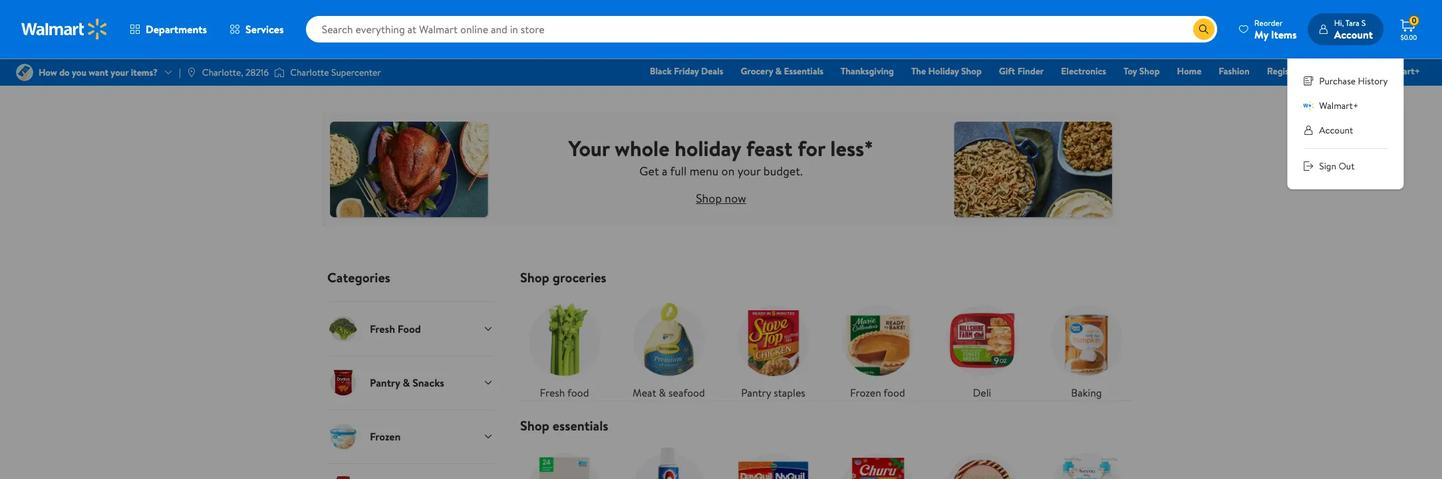 Task type: locate. For each thing, give the bounding box(es) containing it.
essentials
[[784, 65, 823, 78]]

for
[[798, 133, 825, 163]]

now
[[725, 190, 746, 207]]

walmart+ down $0.00
[[1380, 65, 1420, 78]]

categories
[[327, 269, 390, 287]]

&
[[775, 65, 782, 78], [659, 386, 666, 400]]

one
[[1318, 65, 1338, 78]]

2 list from the top
[[512, 434, 1139, 480]]

friday
[[674, 65, 699, 78]]

reorder
[[1254, 17, 1283, 28]]

walmart+ link up the account link
[[1303, 99, 1388, 113]]

gift finder
[[999, 65, 1044, 78]]

toy shop link
[[1118, 64, 1166, 78]]

food inside fresh food link
[[567, 386, 589, 400]]

black friday deals
[[650, 65, 723, 78]]

the holiday shop
[[911, 65, 982, 78]]

food right frozen
[[884, 386, 905, 400]]

0 vertical spatial walmart+ link
[[1374, 64, 1426, 78]]

shop now
[[696, 190, 746, 207]]

& for essentials
[[775, 65, 782, 78]]

the holiday shop link
[[905, 64, 988, 78]]

0 vertical spatial account
[[1334, 27, 1373, 42]]

food for frozen food
[[884, 386, 905, 400]]

deli
[[973, 386, 991, 400]]

list for shop groceries
[[512, 286, 1139, 401]]

deals
[[701, 65, 723, 78]]

toy shop
[[1124, 65, 1160, 78]]

1 horizontal spatial food
[[884, 386, 905, 400]]

account up debit on the right
[[1334, 27, 1373, 42]]

one debit
[[1318, 65, 1363, 78]]

your whole holiday feast for less* get a full menu on your budget.
[[569, 133, 873, 179]]

purchase history link
[[1303, 74, 1388, 88]]

& right grocery
[[775, 65, 782, 78]]

walmart+ link
[[1374, 64, 1426, 78], [1303, 99, 1388, 113]]

essentials
[[553, 417, 608, 435]]

1 vertical spatial walmart+
[[1319, 99, 1359, 112]]

departments button
[[118, 13, 218, 45]]

baking
[[1071, 386, 1102, 400]]

shop for groceries
[[520, 269, 549, 287]]

1 horizontal spatial &
[[775, 65, 782, 78]]

1 horizontal spatial walmart+
[[1380, 65, 1420, 78]]

sign out
[[1319, 160, 1355, 173]]

your
[[569, 133, 610, 163]]

whole
[[615, 133, 670, 163]]

0 horizontal spatial &
[[659, 386, 666, 400]]

tara
[[1345, 17, 1360, 28]]

fresh food
[[540, 386, 589, 400]]

1 vertical spatial account
[[1319, 124, 1353, 137]]

shop for essentials
[[520, 417, 549, 435]]

walmart+ down purchase
[[1319, 99, 1359, 112]]

0 vertical spatial list
[[512, 286, 1139, 401]]

1 food from the left
[[567, 386, 589, 400]]

1 vertical spatial list
[[512, 434, 1139, 480]]

& inside list
[[659, 386, 666, 400]]

shop left groceries
[[520, 269, 549, 287]]

shop
[[961, 65, 982, 78], [1139, 65, 1160, 78], [696, 190, 722, 207], [520, 269, 549, 287], [520, 417, 549, 435]]

electronics
[[1061, 65, 1106, 78]]

food
[[567, 386, 589, 400], [884, 386, 905, 400]]

food inside frozen food 'link'
[[884, 386, 905, 400]]

0 $0.00
[[1401, 15, 1417, 42]]

out
[[1339, 160, 1355, 173]]

history
[[1358, 74, 1388, 88]]

walmart+ link down $0.00
[[1374, 64, 1426, 78]]

shop for now
[[696, 190, 722, 207]]

staples
[[774, 386, 805, 400]]

1 list from the top
[[512, 286, 1139, 401]]

frozen
[[850, 386, 881, 400]]

frozen food link
[[833, 297, 922, 401]]

list
[[512, 286, 1139, 401], [512, 434, 1139, 480]]

shop left "now"
[[696, 190, 722, 207]]

holiday
[[675, 133, 741, 163]]

shop essentials
[[520, 417, 608, 435]]

meat
[[633, 386, 656, 400]]

less*
[[830, 133, 873, 163]]

sign
[[1319, 160, 1336, 173]]

account
[[1334, 27, 1373, 42], [1319, 124, 1353, 137]]

electronics link
[[1055, 64, 1112, 78]]

services
[[246, 22, 284, 37]]

gift finder link
[[993, 64, 1050, 78]]

shop down fresh
[[520, 417, 549, 435]]

full
[[670, 163, 687, 179]]

food right fresh
[[567, 386, 589, 400]]

0 horizontal spatial food
[[567, 386, 589, 400]]

shop groceries
[[520, 269, 606, 287]]

on
[[721, 163, 735, 179]]

baking link
[[1042, 297, 1131, 401]]

list containing fresh food
[[512, 286, 1139, 401]]

1 vertical spatial &
[[659, 386, 666, 400]]

0 vertical spatial &
[[775, 65, 782, 78]]

pantry staples
[[741, 386, 805, 400]]

groceries
[[553, 269, 606, 287]]

meat & seafood
[[633, 386, 705, 400]]

& right meat
[[659, 386, 666, 400]]

$0.00
[[1401, 33, 1417, 42]]

account up sign out at the top
[[1319, 124, 1353, 137]]

walmart+
[[1380, 65, 1420, 78], [1319, 99, 1359, 112]]

finder
[[1017, 65, 1044, 78]]

fresh food link
[[520, 297, 609, 401]]

2 food from the left
[[884, 386, 905, 400]]

walmart image
[[21, 19, 108, 40]]



Task type: describe. For each thing, give the bounding box(es) containing it.
home link
[[1171, 64, 1207, 78]]

purchase
[[1319, 74, 1356, 88]]

get
[[639, 163, 659, 179]]

food for fresh food
[[567, 386, 589, 400]]

Walmart Site-Wide search field
[[306, 16, 1217, 43]]

your whole holiday feast for less. get a full menu on your budget. shop now. image
[[322, 112, 1120, 227]]

s
[[1361, 17, 1366, 28]]

hi,
[[1334, 17, 1344, 28]]

account link
[[1303, 124, 1388, 138]]

0
[[1412, 15, 1417, 26]]

registry link
[[1261, 64, 1307, 78]]

budget.
[[763, 163, 803, 179]]

walmart+ image
[[1303, 100, 1314, 111]]

seafood
[[668, 386, 705, 400]]

fashion link
[[1213, 64, 1256, 78]]

a
[[662, 163, 668, 179]]

thanksgiving
[[841, 65, 894, 78]]

& for seafood
[[659, 386, 666, 400]]

grocery
[[741, 65, 773, 78]]

meat & seafood link
[[625, 297, 713, 401]]

debit
[[1340, 65, 1363, 78]]

shop right toy
[[1139, 65, 1160, 78]]

search icon image
[[1198, 24, 1209, 35]]

sign out link
[[1303, 160, 1388, 174]]

grocery & essentials
[[741, 65, 823, 78]]

1 vertical spatial walmart+ link
[[1303, 99, 1388, 113]]

items
[[1271, 27, 1297, 42]]

departments
[[146, 22, 207, 37]]

purchase history
[[1319, 74, 1388, 88]]

hi, tara s account
[[1334, 17, 1373, 42]]

fashion
[[1219, 65, 1250, 78]]

grocery & essentials link
[[735, 64, 829, 78]]

menu
[[690, 163, 719, 179]]

my
[[1254, 27, 1268, 42]]

your
[[737, 163, 761, 179]]

black
[[650, 65, 672, 78]]

shop now link
[[696, 190, 746, 207]]

0 vertical spatial walmart+
[[1380, 65, 1420, 78]]

feast
[[746, 133, 793, 163]]

shop right "holiday"
[[961, 65, 982, 78]]

home
[[1177, 65, 1201, 78]]

thanksgiving link
[[835, 64, 900, 78]]

deli link
[[938, 297, 1026, 401]]

gift
[[999, 65, 1015, 78]]

the
[[911, 65, 926, 78]]

list for shop essentials
[[512, 434, 1139, 480]]

holiday
[[928, 65, 959, 78]]

pantry
[[741, 386, 771, 400]]

reorder my items
[[1254, 17, 1297, 42]]

black friday deals link
[[644, 64, 729, 78]]

one debit link
[[1312, 64, 1369, 78]]

pantry staples link
[[729, 297, 817, 401]]

registry
[[1267, 65, 1301, 78]]

services button
[[218, 13, 295, 45]]

Search search field
[[306, 16, 1217, 43]]

0 horizontal spatial walmart+
[[1319, 99, 1359, 112]]

fresh
[[540, 386, 565, 400]]

toy
[[1124, 65, 1137, 78]]

frozen food
[[850, 386, 905, 400]]



Task type: vqa. For each thing, say whether or not it's contained in the screenshot.
$949.99 Lenovo IdeaPad Gaming 3 Gaming Laptop, 15.6" FHD IPS 120Hz, AMD Ryzen 7-7735HS Up to 4.75 Ghz, GeForce RTX 4050, 16GB DDR5, 1TB PCIe SSD, Backlit, WIF
no



